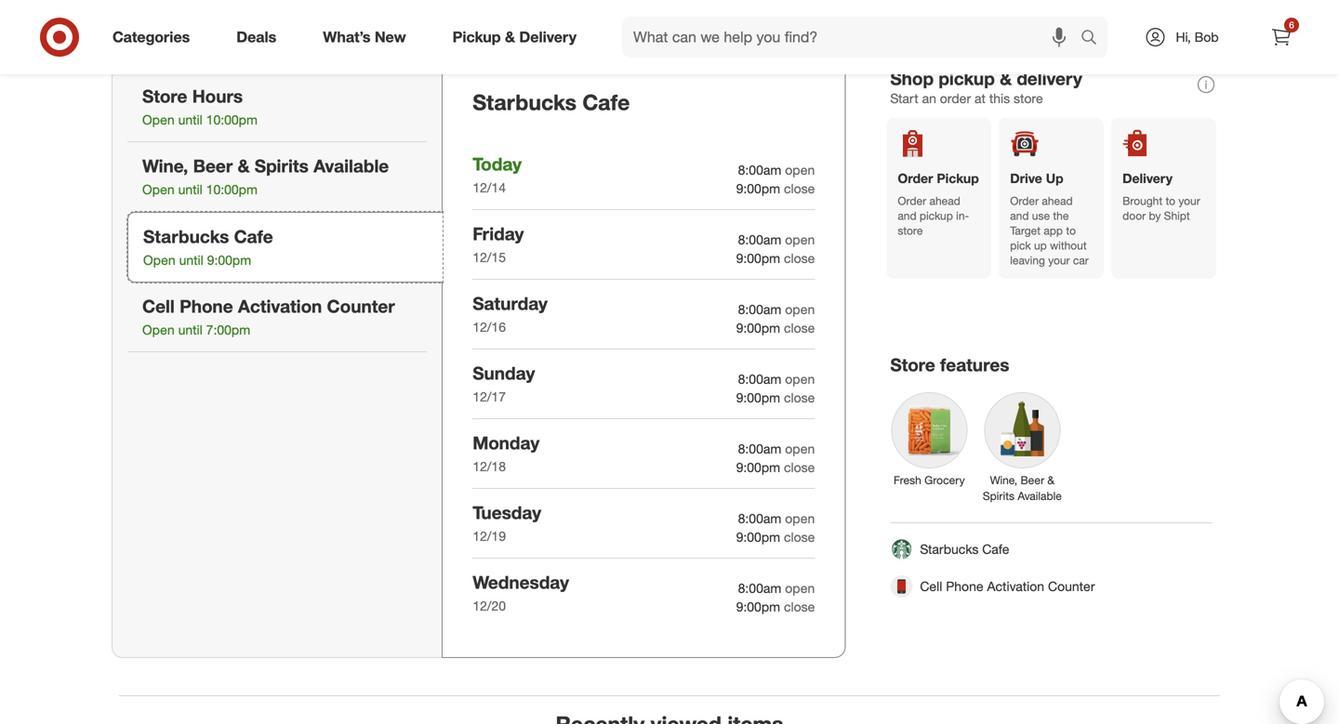 Task type: vqa. For each thing, say whether or not it's contained in the screenshot.


Task type: describe. For each thing, give the bounding box(es) containing it.
order
[[940, 90, 971, 106]]

12/20
[[473, 598, 506, 615]]

open inside store hours open until 10:00pm
[[142, 112, 175, 128]]

8:00am for today
[[738, 162, 782, 178]]

wednesday 12/20
[[473, 572, 569, 615]]

8:00am open 9:00pm close for tuesday
[[736, 511, 815, 546]]

cell for cell phone activation counter open until 7:00pm
[[142, 296, 175, 317]]

12/15
[[473, 249, 506, 266]]

cell for cell phone activation counter
[[920, 579, 943, 595]]

app
[[1044, 224, 1063, 238]]

in-
[[957, 209, 970, 223]]

features
[[941, 354, 1010, 376]]

target
[[1011, 224, 1041, 238]]

until inside wine, beer & spirits available open until 10:00pm
[[178, 182, 203, 198]]

spirits for wine, beer & spirits available
[[983, 489, 1015, 503]]

search button
[[1073, 17, 1117, 61]]

8:00am for friday
[[738, 232, 782, 248]]

wine, beer & spirits available open until 10:00pm
[[142, 155, 389, 198]]

saturday 12/16
[[473, 293, 548, 335]]

sunday
[[473, 363, 535, 384]]

wine, beer & spirits available
[[983, 473, 1062, 503]]

sunday 12/17
[[473, 363, 535, 405]]

shipt
[[1165, 209, 1191, 223]]

9:00pm for monday
[[736, 460, 781, 476]]

drive up order ahead and use the target app to pick up without leaving your car
[[1011, 170, 1089, 268]]

8:00am open 9:00pm close for wednesday
[[736, 580, 815, 615]]

cell phone activation counter open until 7:00pm
[[142, 296, 395, 338]]

categories
[[113, 28, 190, 46]]

tuesday 12/19
[[473, 502, 542, 545]]

pickup inside 'link'
[[453, 28, 501, 46]]

start
[[891, 90, 919, 106]]

deals link
[[221, 17, 300, 58]]

this
[[990, 90, 1011, 106]]

friday 12/15
[[473, 223, 524, 266]]

9:00pm for friday
[[736, 250, 781, 266]]

phone for cell phone activation counter open until 7:00pm
[[180, 296, 233, 317]]

12/18
[[473, 459, 506, 475]]

1 horizontal spatial starbucks
[[473, 89, 577, 115]]

open inside wine, beer & spirits available open until 10:00pm
[[142, 182, 175, 198]]

monday 12/18
[[473, 433, 540, 475]]

open inside cell phone activation counter open until 7:00pm
[[142, 322, 175, 338]]

spirits for wine, beer & spirits available open until 10:00pm
[[255, 155, 309, 177]]

beer for wine, beer & spirits available
[[1021, 473, 1045, 487]]

shop pickup & delivery start an order at this store
[[891, 68, 1083, 106]]

close for saturday
[[784, 320, 815, 336]]

hi,
[[1176, 29, 1192, 45]]

until inside store hours open until 10:00pm
[[178, 112, 203, 128]]

store hours open until 10:00pm
[[142, 86, 258, 128]]

brought
[[1123, 194, 1163, 208]]

close for sunday
[[784, 390, 815, 406]]

9:00pm for saturday
[[736, 320, 781, 336]]

what's
[[323, 28, 371, 46]]

What can we help you find? suggestions appear below search field
[[622, 17, 1086, 58]]

6 link
[[1262, 17, 1303, 58]]

8:00am for monday
[[738, 441, 782, 457]]

12/17
[[473, 389, 506, 405]]

by
[[1149, 209, 1161, 223]]

0 vertical spatial starbucks cafe
[[473, 89, 630, 115]]

open for tuesday
[[785, 511, 815, 527]]

ahead for up
[[1042, 194, 1073, 208]]

tuesday
[[473, 502, 542, 524]]

friday
[[473, 223, 524, 245]]

deals
[[237, 28, 277, 46]]

delivery
[[1017, 68, 1083, 89]]

cafe inside starbucks cafe open until 9:00pm
[[234, 226, 273, 248]]

up
[[1046, 170, 1064, 187]]

counter for cell phone activation counter
[[1049, 579, 1096, 595]]

at
[[975, 90, 986, 106]]

counter for cell phone activation counter open until 7:00pm
[[327, 296, 395, 317]]

open for monday
[[785, 441, 815, 457]]

the
[[1054, 209, 1069, 223]]

categories link
[[97, 17, 213, 58]]

9:00pm for tuesday
[[736, 529, 781, 546]]

wednesday
[[473, 572, 569, 593]]

what's new
[[323, 28, 406, 46]]

pickup inside order pickup order ahead and pickup in- store
[[920, 209, 954, 223]]

and for order
[[898, 209, 917, 223]]

10:00pm inside wine, beer & spirits available open until 10:00pm
[[206, 182, 258, 198]]

fresh grocery
[[894, 473, 965, 487]]

& for wine, beer & spirits available
[[1048, 473, 1055, 487]]

8:00am for tuesday
[[738, 511, 782, 527]]

store for store features
[[891, 354, 936, 376]]

close for wednesday
[[784, 599, 815, 615]]

8:00am open 9:00pm close for saturday
[[736, 301, 815, 336]]

until inside starbucks cafe open until 9:00pm
[[179, 252, 204, 269]]

pickup inside shop pickup & delivery start an order at this store
[[939, 68, 995, 89]]

order for drive up
[[1011, 194, 1039, 208]]



Task type: locate. For each thing, give the bounding box(es) containing it.
bob
[[1195, 29, 1219, 45]]

available inside wine, beer & spirits available
[[1018, 489, 1062, 503]]

1 vertical spatial spirits
[[983, 489, 1015, 503]]

car
[[1074, 254, 1089, 268]]

0 horizontal spatial phone
[[180, 296, 233, 317]]

8:00am open 9:00pm close for friday
[[736, 232, 815, 266]]

&
[[505, 28, 515, 46], [1000, 68, 1012, 89], [238, 155, 250, 177], [1048, 473, 1055, 487]]

5 8:00am from the top
[[738, 441, 782, 457]]

available inside wine, beer & spirits available open until 10:00pm
[[314, 155, 389, 177]]

1 horizontal spatial counter
[[1049, 579, 1096, 595]]

1 horizontal spatial spirits
[[983, 489, 1015, 503]]

to up without
[[1067, 224, 1076, 238]]

wine, down store hours open until 10:00pm
[[142, 155, 188, 177]]

cell phone activation counter
[[920, 579, 1096, 595]]

0 vertical spatial pickup
[[453, 28, 501, 46]]

spirits
[[255, 155, 309, 177], [983, 489, 1015, 503]]

wine, right grocery
[[991, 473, 1018, 487]]

1 horizontal spatial cell
[[920, 579, 943, 595]]

12/14
[[473, 180, 506, 196]]

4 8:00am from the top
[[738, 371, 782, 387]]

7 8:00am open 9:00pm close from the top
[[736, 580, 815, 615]]

0 horizontal spatial counter
[[327, 296, 395, 317]]

1 horizontal spatial available
[[1018, 489, 1062, 503]]

4 open from the top
[[785, 371, 815, 387]]

1 and from the left
[[898, 209, 917, 223]]

starbucks cafe up the cell phone activation counter
[[920, 542, 1010, 558]]

delivery brought to your door by shipt
[[1123, 170, 1201, 223]]

0 vertical spatial spirits
[[255, 155, 309, 177]]

12/19
[[473, 528, 506, 545]]

8:00am for saturday
[[738, 301, 782, 318]]

1 horizontal spatial pickup
[[937, 170, 979, 187]]

your down without
[[1049, 254, 1070, 268]]

1 horizontal spatial and
[[1011, 209, 1029, 223]]

0 vertical spatial counter
[[327, 296, 395, 317]]

close for tuesday
[[784, 529, 815, 546]]

3 8:00am open 9:00pm close from the top
[[736, 301, 815, 336]]

store capabilities with hours, vertical tabs tab list
[[112, 57, 443, 659]]

0 horizontal spatial cafe
[[234, 226, 273, 248]]

pickup up order
[[939, 68, 995, 89]]

0 vertical spatial store
[[142, 86, 187, 107]]

open
[[785, 162, 815, 178], [785, 232, 815, 248], [785, 301, 815, 318], [785, 371, 815, 387], [785, 441, 815, 457], [785, 511, 815, 527], [785, 580, 815, 597]]

close for monday
[[784, 460, 815, 476]]

0 vertical spatial your
[[1179, 194, 1201, 208]]

store features
[[891, 354, 1010, 376]]

0 horizontal spatial beer
[[193, 155, 233, 177]]

3 8:00am from the top
[[738, 301, 782, 318]]

spirits inside wine, beer & spirits available
[[983, 489, 1015, 503]]

to inside delivery brought to your door by shipt
[[1166, 194, 1176, 208]]

1 vertical spatial your
[[1049, 254, 1070, 268]]

8:00am for wednesday
[[738, 580, 782, 597]]

0 vertical spatial cafe
[[583, 89, 630, 115]]

drive
[[1011, 170, 1043, 187]]

until inside cell phone activation counter open until 7:00pm
[[178, 322, 203, 338]]

2 8:00am from the top
[[738, 232, 782, 248]]

9:00pm for sunday
[[736, 390, 781, 406]]

1 horizontal spatial starbucks cafe
[[920, 542, 1010, 558]]

9:00pm for wednesday
[[736, 599, 781, 615]]

1 vertical spatial 10:00pm
[[206, 182, 258, 198]]

cell
[[142, 296, 175, 317], [920, 579, 943, 595]]

& for shop pickup & delivery start an order at this store
[[1000, 68, 1012, 89]]

1 vertical spatial activation
[[988, 579, 1045, 595]]

2 and from the left
[[1011, 209, 1029, 223]]

2 close from the top
[[784, 250, 815, 266]]

open for today
[[785, 162, 815, 178]]

pickup
[[939, 68, 995, 89], [920, 209, 954, 223]]

today 12/14
[[473, 153, 522, 196]]

store
[[1014, 90, 1044, 106], [898, 224, 923, 238]]

1 vertical spatial starbucks cafe
[[920, 542, 1010, 558]]

an
[[923, 90, 937, 106]]

& inside shop pickup & delivery start an order at this store
[[1000, 68, 1012, 89]]

1 vertical spatial pickup
[[937, 170, 979, 187]]

7 open from the top
[[785, 580, 815, 597]]

8:00am
[[738, 162, 782, 178], [738, 232, 782, 248], [738, 301, 782, 318], [738, 371, 782, 387], [738, 441, 782, 457], [738, 511, 782, 527], [738, 580, 782, 597]]

and for drive
[[1011, 209, 1029, 223]]

0 horizontal spatial available
[[314, 155, 389, 177]]

order pickup order ahead and pickup in- store
[[898, 170, 979, 238]]

starbucks inside starbucks cafe open until 9:00pm
[[143, 226, 229, 248]]

0 horizontal spatial cell
[[142, 296, 175, 317]]

& inside 'link'
[[505, 28, 515, 46]]

wine, beer & spirits available link
[[976, 384, 1069, 508]]

1 vertical spatial cell
[[920, 579, 943, 595]]

beer right grocery
[[1021, 473, 1045, 487]]

open for sunday
[[785, 371, 815, 387]]

3 close from the top
[[784, 320, 815, 336]]

up
[[1035, 239, 1047, 253]]

0 horizontal spatial store
[[898, 224, 923, 238]]

pick
[[1011, 239, 1031, 253]]

beer inside wine, beer & spirits available
[[1021, 473, 1045, 487]]

7:00pm
[[206, 322, 250, 338]]

wine, for wine, beer & spirits available open until 10:00pm
[[142, 155, 188, 177]]

0 vertical spatial available
[[314, 155, 389, 177]]

pickup & delivery
[[453, 28, 577, 46]]

0 vertical spatial to
[[1166, 194, 1176, 208]]

wine, for wine, beer & spirits available
[[991, 473, 1018, 487]]

fresh
[[894, 473, 922, 487]]

starbucks cafe down pickup & delivery 'link'
[[473, 89, 630, 115]]

1 vertical spatial to
[[1067, 224, 1076, 238]]

2 10:00pm from the top
[[206, 182, 258, 198]]

wine, inside wine, beer & spirits available
[[991, 473, 1018, 487]]

9:00pm
[[736, 180, 781, 197], [736, 250, 781, 266], [207, 252, 251, 269], [736, 320, 781, 336], [736, 390, 781, 406], [736, 460, 781, 476], [736, 529, 781, 546], [736, 599, 781, 615]]

beer down store hours open until 10:00pm
[[193, 155, 233, 177]]

cafe
[[583, 89, 630, 115], [234, 226, 273, 248], [983, 542, 1010, 558]]

0 vertical spatial starbucks
[[473, 89, 577, 115]]

use
[[1033, 209, 1050, 223]]

1 horizontal spatial wine,
[[991, 473, 1018, 487]]

your inside drive up order ahead and use the target app to pick up without leaving your car
[[1049, 254, 1070, 268]]

1 horizontal spatial delivery
[[1123, 170, 1173, 187]]

5 open from the top
[[785, 441, 815, 457]]

hi, bob
[[1176, 29, 1219, 45]]

0 horizontal spatial to
[[1067, 224, 1076, 238]]

7 8:00am from the top
[[738, 580, 782, 597]]

your inside delivery brought to your door by shipt
[[1179, 194, 1201, 208]]

saturday
[[473, 293, 548, 314]]

wine, inside wine, beer & spirits available open until 10:00pm
[[142, 155, 188, 177]]

and up target
[[1011, 209, 1029, 223]]

wine,
[[142, 155, 188, 177], [991, 473, 1018, 487]]

1 10:00pm from the top
[[206, 112, 258, 128]]

1 vertical spatial beer
[[1021, 473, 1045, 487]]

store left features
[[891, 354, 936, 376]]

0 vertical spatial beer
[[193, 155, 233, 177]]

0 horizontal spatial spirits
[[255, 155, 309, 177]]

1 horizontal spatial beer
[[1021, 473, 1045, 487]]

available for wine, beer & spirits available
[[1018, 489, 1062, 503]]

0 horizontal spatial delivery
[[520, 28, 577, 46]]

6 8:00am from the top
[[738, 511, 782, 527]]

grocery
[[925, 473, 965, 487]]

6 open from the top
[[785, 511, 815, 527]]

your up shipt
[[1179, 194, 1201, 208]]

1 vertical spatial available
[[1018, 489, 1062, 503]]

1 8:00am open 9:00pm close from the top
[[736, 162, 815, 197]]

1 horizontal spatial your
[[1179, 194, 1201, 208]]

pickup inside order pickup order ahead and pickup in- store
[[937, 170, 979, 187]]

store left hours
[[142, 86, 187, 107]]

beer for wine, beer & spirits available open until 10:00pm
[[193, 155, 233, 177]]

0 vertical spatial wine,
[[142, 155, 188, 177]]

0 horizontal spatial wine,
[[142, 155, 188, 177]]

new
[[375, 28, 406, 46]]

2 ahead from the left
[[1042, 194, 1073, 208]]

7 close from the top
[[784, 599, 815, 615]]

8:00am open 9:00pm close for sunday
[[736, 371, 815, 406]]

today
[[473, 153, 522, 175]]

store inside order pickup order ahead and pickup in- store
[[898, 224, 923, 238]]

1 vertical spatial starbucks
[[143, 226, 229, 248]]

0 horizontal spatial ahead
[[930, 194, 961, 208]]

8:00am for sunday
[[738, 371, 782, 387]]

close
[[784, 180, 815, 197], [784, 250, 815, 266], [784, 320, 815, 336], [784, 390, 815, 406], [784, 460, 815, 476], [784, 529, 815, 546], [784, 599, 815, 615]]

search
[[1073, 30, 1117, 48]]

order
[[898, 170, 934, 187], [898, 194, 927, 208], [1011, 194, 1039, 208]]

open for saturday
[[785, 301, 815, 318]]

& inside wine, beer & spirits available open until 10:00pm
[[238, 155, 250, 177]]

6
[[1290, 19, 1295, 31]]

ahead up in-
[[930, 194, 961, 208]]

2 8:00am open 9:00pm close from the top
[[736, 232, 815, 266]]

1 ahead from the left
[[930, 194, 961, 208]]

spirits inside wine, beer & spirits available open until 10:00pm
[[255, 155, 309, 177]]

store
[[142, 86, 187, 107], [891, 354, 936, 376]]

beer
[[193, 155, 233, 177], [1021, 473, 1045, 487]]

0 vertical spatial store
[[1014, 90, 1044, 106]]

close for today
[[784, 180, 815, 197]]

ahead inside order pickup order ahead and pickup in- store
[[930, 194, 961, 208]]

store inside shop pickup & delivery start an order at this store
[[1014, 90, 1044, 106]]

2 horizontal spatial cafe
[[983, 542, 1010, 558]]

your
[[1179, 194, 1201, 208], [1049, 254, 1070, 268]]

9:00pm inside starbucks cafe open until 9:00pm
[[207, 252, 251, 269]]

1 horizontal spatial activation
[[988, 579, 1045, 595]]

10:00pm inside store hours open until 10:00pm
[[206, 112, 258, 128]]

2 horizontal spatial starbucks
[[920, 542, 979, 558]]

1 vertical spatial cafe
[[234, 226, 273, 248]]

5 close from the top
[[784, 460, 815, 476]]

available
[[314, 155, 389, 177], [1018, 489, 1062, 503]]

and inside order pickup order ahead and pickup in- store
[[898, 209, 917, 223]]

0 horizontal spatial starbucks
[[143, 226, 229, 248]]

pickup up in-
[[937, 170, 979, 187]]

door
[[1123, 209, 1146, 223]]

0 vertical spatial cell
[[142, 296, 175, 317]]

starbucks
[[473, 89, 577, 115], [143, 226, 229, 248], [920, 542, 979, 558]]

monday
[[473, 433, 540, 454]]

counter
[[327, 296, 395, 317], [1049, 579, 1096, 595]]

4 close from the top
[[784, 390, 815, 406]]

cell inside cell phone activation counter open until 7:00pm
[[142, 296, 175, 317]]

available for wine, beer & spirits available open until 10:00pm
[[314, 155, 389, 177]]

12/16
[[473, 319, 506, 335]]

5 8:00am open 9:00pm close from the top
[[736, 441, 815, 476]]

hours
[[192, 86, 243, 107]]

1 horizontal spatial store
[[891, 354, 936, 376]]

6 close from the top
[[784, 529, 815, 546]]

1 vertical spatial store
[[891, 354, 936, 376]]

leaving
[[1011, 254, 1046, 268]]

0 vertical spatial 10:00pm
[[206, 112, 258, 128]]

close for friday
[[784, 250, 815, 266]]

1 vertical spatial wine,
[[991, 473, 1018, 487]]

1 vertical spatial store
[[898, 224, 923, 238]]

pickup left in-
[[920, 209, 954, 223]]

ahead up the the on the top right of the page
[[1042, 194, 1073, 208]]

1 open from the top
[[785, 162, 815, 178]]

order for order pickup
[[898, 194, 927, 208]]

open inside starbucks cafe open until 9:00pm
[[143, 252, 176, 269]]

0 vertical spatial phone
[[180, 296, 233, 317]]

2 vertical spatial cafe
[[983, 542, 1010, 558]]

0 horizontal spatial starbucks cafe
[[473, 89, 630, 115]]

2 open from the top
[[785, 232, 815, 248]]

9:00pm for today
[[736, 180, 781, 197]]

delivery inside delivery brought to your door by shipt
[[1123, 170, 1173, 187]]

to up shipt
[[1166, 194, 1176, 208]]

open
[[142, 112, 175, 128], [142, 182, 175, 198], [143, 252, 176, 269], [142, 322, 175, 338]]

beer inside wine, beer & spirits available open until 10:00pm
[[193, 155, 233, 177]]

open for friday
[[785, 232, 815, 248]]

phone
[[180, 296, 233, 317], [946, 579, 984, 595]]

ahead for pickup
[[930, 194, 961, 208]]

8:00am open 9:00pm close
[[736, 162, 815, 197], [736, 232, 815, 266], [736, 301, 815, 336], [736, 371, 815, 406], [736, 441, 815, 476], [736, 511, 815, 546], [736, 580, 815, 615]]

0 horizontal spatial pickup
[[453, 28, 501, 46]]

what's new link
[[307, 17, 430, 58]]

store inside store hours open until 10:00pm
[[142, 86, 187, 107]]

1 horizontal spatial phone
[[946, 579, 984, 595]]

0 horizontal spatial your
[[1049, 254, 1070, 268]]

to inside drive up order ahead and use the target app to pick up without leaving your car
[[1067, 224, 1076, 238]]

4 8:00am open 9:00pm close from the top
[[736, 371, 815, 406]]

phone inside cell phone activation counter open until 7:00pm
[[180, 296, 233, 317]]

1 horizontal spatial ahead
[[1042, 194, 1073, 208]]

0 horizontal spatial store
[[142, 86, 187, 107]]

& inside wine, beer & spirits available
[[1048, 473, 1055, 487]]

pickup right new
[[453, 28, 501, 46]]

counter inside cell phone activation counter open until 7:00pm
[[327, 296, 395, 317]]

pickup & delivery link
[[437, 17, 600, 58]]

to
[[1166, 194, 1176, 208], [1067, 224, 1076, 238]]

store for store hours open until 10:00pm
[[142, 86, 187, 107]]

shop
[[891, 68, 934, 89]]

10:00pm
[[206, 112, 258, 128], [206, 182, 258, 198]]

ahead
[[930, 194, 961, 208], [1042, 194, 1073, 208]]

8:00am open 9:00pm close for today
[[736, 162, 815, 197]]

6 8:00am open 9:00pm close from the top
[[736, 511, 815, 546]]

1 8:00am from the top
[[738, 162, 782, 178]]

open for wednesday
[[785, 580, 815, 597]]

and left in-
[[898, 209, 917, 223]]

without
[[1050, 239, 1087, 253]]

1 horizontal spatial to
[[1166, 194, 1176, 208]]

and inside drive up order ahead and use the target app to pick up without leaving your car
[[1011, 209, 1029, 223]]

and
[[898, 209, 917, 223], [1011, 209, 1029, 223]]

pickup
[[453, 28, 501, 46], [937, 170, 979, 187]]

delivery inside pickup & delivery 'link'
[[520, 28, 577, 46]]

1 vertical spatial counter
[[1049, 579, 1096, 595]]

0 vertical spatial delivery
[[520, 28, 577, 46]]

order inside drive up order ahead and use the target app to pick up without leaving your car
[[1011, 194, 1039, 208]]

10:00pm down hours
[[206, 112, 258, 128]]

delivery
[[520, 28, 577, 46], [1123, 170, 1173, 187]]

activation for cell phone activation counter
[[988, 579, 1045, 595]]

1 vertical spatial delivery
[[1123, 170, 1173, 187]]

1 vertical spatial phone
[[946, 579, 984, 595]]

& for wine, beer & spirits available open until 10:00pm
[[238, 155, 250, 177]]

phone for cell phone activation counter
[[946, 579, 984, 595]]

1 horizontal spatial store
[[1014, 90, 1044, 106]]

fresh grocery link
[[883, 384, 976, 492]]

0 vertical spatial activation
[[238, 296, 322, 317]]

1 horizontal spatial cafe
[[583, 89, 630, 115]]

10:00pm up starbucks cafe open until 9:00pm
[[206, 182, 258, 198]]

2 vertical spatial starbucks
[[920, 542, 979, 558]]

1 close from the top
[[784, 180, 815, 197]]

8:00am open 9:00pm close for monday
[[736, 441, 815, 476]]

0 horizontal spatial activation
[[238, 296, 322, 317]]

activation inside cell phone activation counter open until 7:00pm
[[238, 296, 322, 317]]

1 vertical spatial pickup
[[920, 209, 954, 223]]

0 horizontal spatial and
[[898, 209, 917, 223]]

starbucks cafe open until 9:00pm
[[143, 226, 273, 269]]

ahead inside drive up order ahead and use the target app to pick up without leaving your car
[[1042, 194, 1073, 208]]

activation for cell phone activation counter open until 7:00pm
[[238, 296, 322, 317]]

activation
[[238, 296, 322, 317], [988, 579, 1045, 595]]

3 open from the top
[[785, 301, 815, 318]]

0 vertical spatial pickup
[[939, 68, 995, 89]]



